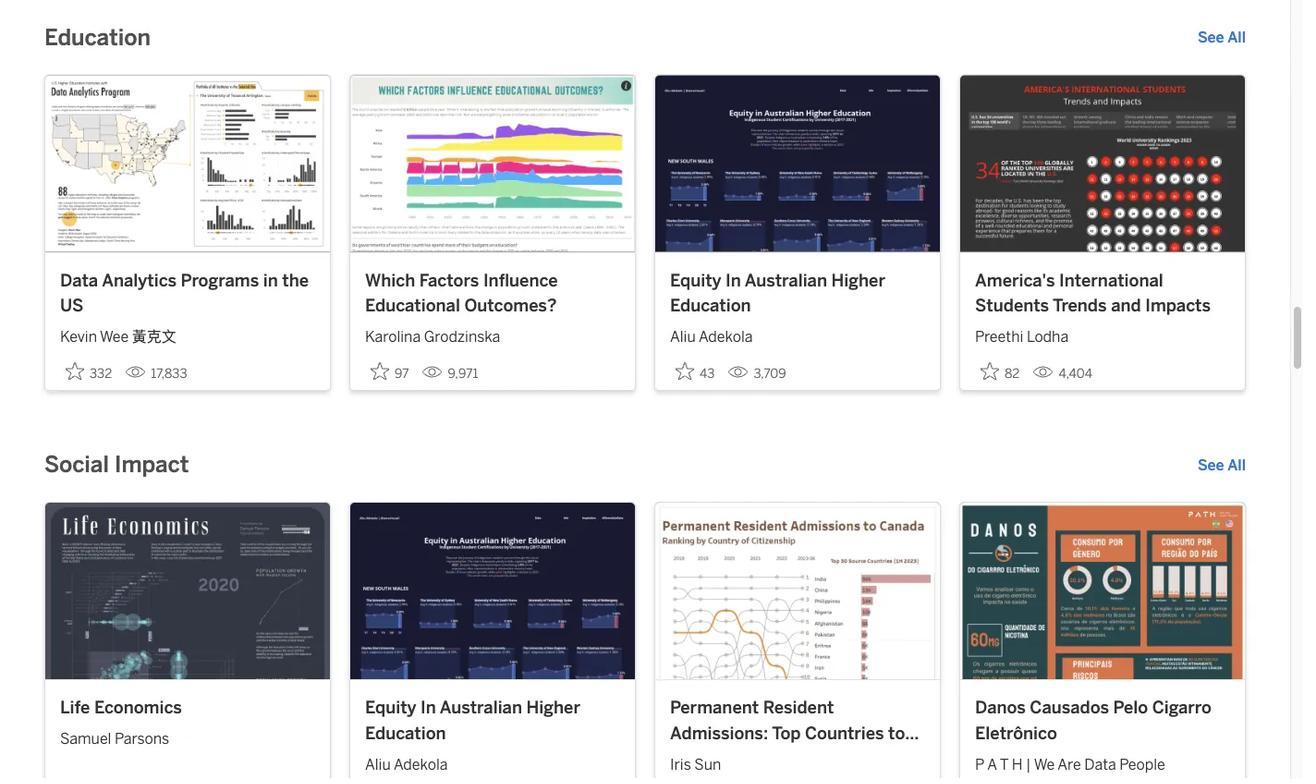 Task type: describe. For each thing, give the bounding box(es) containing it.
see for social impact
[[1198, 456, 1225, 474]]

43
[[700, 366, 715, 381]]

samuel parsons link
[[60, 721, 315, 750]]

Add Favorite button
[[975, 357, 1026, 387]]

in for the rightmost aliu adekola link
[[726, 270, 741, 290]]

iris sun link
[[670, 746, 925, 776]]

social impact heading
[[44, 450, 189, 480]]

332
[[90, 366, 112, 381]]

add favorite button for equity in australian higher education
[[670, 357, 721, 387]]

workbook thumbnail image for which factors influence educational outcomes? link
[[350, 76, 635, 252]]

samuel
[[60, 730, 111, 748]]

admissions:
[[670, 723, 768, 743]]

influence
[[483, 270, 558, 290]]

p
[[975, 756, 985, 773]]

workbook thumbnail image for the rightmost aliu adekola link's equity in australian higher education link
[[655, 76, 940, 252]]

karolina grodzinska link
[[365, 318, 620, 348]]

equity for the rightmost aliu adekola link
[[670, 270, 721, 290]]

grodzinska
[[424, 328, 500, 346]]

in
[[263, 270, 278, 290]]

sun
[[695, 756, 721, 773]]

which factors influence educational outcomes? link
[[365, 268, 620, 318]]

workbook thumbnail image for america's international students trends and impacts link
[[960, 76, 1245, 252]]

impact
[[115, 452, 189, 478]]

canada
[[670, 748, 731, 769]]

see all for education
[[1198, 29, 1246, 46]]

top
[[772, 723, 801, 743]]

impacts
[[1146, 295, 1211, 316]]

equity in australian higher education for the rightmost aliu adekola link
[[670, 270, 886, 316]]

higher for the rightmost aliu adekola link
[[832, 270, 886, 290]]

pelo
[[1114, 698, 1148, 718]]

cigarro
[[1152, 698, 1212, 718]]

parsons
[[115, 730, 169, 748]]

data inside data analytics programs in the us
[[60, 270, 98, 290]]

australian for the rightmost aliu adekola link
[[745, 270, 827, 290]]

aliu adekola for the rightmost aliu adekola link
[[670, 328, 753, 346]]

life
[[60, 698, 90, 718]]

we
[[1034, 756, 1055, 773]]

permanent resident admissions: top countries to canada link
[[670, 695, 925, 769]]

preethi
[[975, 328, 1024, 346]]

analytics
[[102, 270, 177, 290]]

factors
[[420, 270, 479, 290]]

黃克文
[[132, 328, 176, 346]]

data analytics programs in the us link
[[60, 268, 315, 318]]

life economics link
[[60, 695, 315, 721]]

permanent resident admissions: top countries to canada
[[670, 698, 905, 769]]

life economics
[[60, 698, 182, 718]]

causados
[[1030, 698, 1109, 718]]

trends
[[1053, 295, 1107, 316]]

equity in australian higher education link for the rightmost aliu adekola link
[[670, 268, 925, 318]]

|
[[1026, 756, 1031, 773]]

17,833
[[151, 366, 187, 381]]

17,833 views element
[[118, 358, 195, 388]]



Task type: vqa. For each thing, say whether or not it's contained in the screenshot.


Task type: locate. For each thing, give the bounding box(es) containing it.
kevin
[[60, 328, 97, 346]]

0 horizontal spatial australian
[[440, 698, 522, 718]]

kevin wee 黃克文
[[60, 328, 176, 346]]

iris sun
[[670, 756, 721, 773]]

9,971 views element
[[415, 358, 486, 388]]

see all social impact element
[[1198, 454, 1246, 476]]

1 horizontal spatial aliu adekola
[[670, 328, 753, 346]]

aliu for leftmost aliu adekola link
[[365, 756, 391, 773]]

0 horizontal spatial aliu adekola link
[[365, 746, 620, 776]]

4,404
[[1059, 366, 1093, 381]]

2 see all from the top
[[1198, 456, 1246, 474]]

0 horizontal spatial equity in australian higher education link
[[365, 695, 620, 746]]

international
[[1059, 270, 1164, 290]]

2 see from the top
[[1198, 456, 1225, 474]]

karolina grodzinska
[[365, 328, 500, 346]]

1 horizontal spatial data
[[1085, 756, 1116, 773]]

australian for leftmost aliu adekola link
[[440, 698, 522, 718]]

0 vertical spatial see all link
[[1198, 27, 1246, 49]]

which factors influence educational outcomes?
[[365, 270, 558, 316]]

data
[[60, 270, 98, 290], [1085, 756, 1116, 773]]

t
[[1000, 756, 1009, 773]]

which
[[365, 270, 415, 290]]

a
[[988, 756, 997, 773]]

education
[[44, 24, 151, 51], [670, 295, 751, 316], [365, 723, 446, 743]]

97
[[395, 366, 409, 381]]

0 vertical spatial aliu adekola link
[[670, 318, 925, 348]]

america's international students trends and impacts link
[[975, 268, 1230, 318]]

australian
[[745, 270, 827, 290], [440, 698, 522, 718]]

1 see all link from the top
[[1198, 27, 1246, 49]]

in
[[726, 270, 741, 290], [421, 698, 436, 718]]

see all education element
[[1198, 27, 1246, 49]]

1 vertical spatial aliu adekola link
[[365, 746, 620, 776]]

1 vertical spatial australian
[[440, 698, 522, 718]]

see all link
[[1198, 27, 1246, 49], [1198, 454, 1246, 476]]

82
[[1005, 366, 1020, 381]]

Add Favorite button
[[60, 357, 118, 387], [670, 357, 721, 387]]

to
[[888, 723, 905, 743]]

workbook thumbnail image for equity in australian higher education link for leftmost aliu adekola link
[[350, 503, 635, 680]]

1 all from the top
[[1228, 29, 1246, 46]]

1 vertical spatial equity
[[365, 698, 416, 718]]

wee
[[100, 328, 129, 346]]

1 vertical spatial aliu adekola
[[365, 756, 448, 773]]

0 vertical spatial australian
[[745, 270, 827, 290]]

samuel parsons
[[60, 730, 169, 748]]

resident
[[763, 698, 834, 718]]

all for education
[[1228, 29, 1246, 46]]

0 horizontal spatial data
[[60, 270, 98, 290]]

add favorite button for data analytics programs in the us
[[60, 357, 118, 387]]

iris
[[670, 756, 691, 773]]

0 horizontal spatial education
[[44, 24, 151, 51]]

permanent
[[670, 698, 759, 718]]

equity in australian higher education link for leftmost aliu adekola link
[[365, 695, 620, 746]]

equity for leftmost aliu adekola link
[[365, 698, 416, 718]]

all
[[1228, 29, 1246, 46], [1228, 456, 1246, 474]]

1 vertical spatial all
[[1228, 456, 1246, 474]]

1 vertical spatial aliu
[[365, 756, 391, 773]]

the
[[282, 270, 309, 290]]

1 vertical spatial higher
[[526, 698, 580, 718]]

education for the rightmost aliu adekola link
[[670, 295, 751, 316]]

0 horizontal spatial aliu
[[365, 756, 391, 773]]

2 add favorite button from the left
[[670, 357, 721, 387]]

social impact
[[44, 452, 189, 478]]

2 all from the top
[[1228, 456, 1246, 474]]

us
[[60, 295, 83, 316]]

1 vertical spatial see all
[[1198, 456, 1246, 474]]

0 vertical spatial all
[[1228, 29, 1246, 46]]

0 horizontal spatial aliu adekola
[[365, 756, 448, 773]]

equity in australian higher education link
[[670, 268, 925, 318], [365, 695, 620, 746]]

education for leftmost aliu adekola link
[[365, 723, 446, 743]]

and
[[1111, 295, 1141, 316]]

p a t h | we are data people link
[[975, 746, 1230, 776]]

see all link for social impact
[[1198, 454, 1246, 476]]

0 vertical spatial equity in australian higher education link
[[670, 268, 925, 318]]

aliu
[[670, 328, 696, 346], [365, 756, 391, 773]]

9,971
[[448, 366, 478, 381]]

data right are
[[1085, 756, 1116, 773]]

in for leftmost aliu adekola link
[[421, 698, 436, 718]]

1 horizontal spatial in
[[726, 270, 741, 290]]

see all
[[1198, 29, 1246, 46], [1198, 456, 1246, 474]]

1 vertical spatial see
[[1198, 456, 1225, 474]]

equity
[[670, 270, 721, 290], [365, 698, 416, 718]]

see all for social impact
[[1198, 456, 1246, 474]]

0 horizontal spatial higher
[[526, 698, 580, 718]]

add favorite button containing 332
[[60, 357, 118, 387]]

2 see all link from the top
[[1198, 454, 1246, 476]]

adekola
[[699, 328, 753, 346], [394, 756, 448, 773]]

p a t h | we are data people
[[975, 756, 1165, 773]]

danos
[[975, 698, 1026, 718]]

aliu adekola link
[[670, 318, 925, 348], [365, 746, 620, 776]]

people
[[1120, 756, 1165, 773]]

0 vertical spatial higher
[[832, 270, 886, 290]]

aliu adekola for leftmost aliu adekola link
[[365, 756, 448, 773]]

higher
[[832, 270, 886, 290], [526, 698, 580, 718]]

workbook thumbnail image for danos causados pelo cigarro eletrônico link
[[960, 503, 1245, 680]]

add favorite button left 3,709
[[670, 357, 721, 387]]

outcomes?
[[464, 295, 557, 316]]

all for social impact
[[1228, 456, 1246, 474]]

america's
[[975, 270, 1055, 290]]

workbook thumbnail image for data analytics programs in the us link at the top left of page
[[45, 76, 330, 252]]

0 horizontal spatial in
[[421, 698, 436, 718]]

0 vertical spatial adekola
[[699, 328, 753, 346]]

0 horizontal spatial equity
[[365, 698, 416, 718]]

economics
[[94, 698, 182, 718]]

0 vertical spatial see all
[[1198, 29, 1246, 46]]

2 vertical spatial education
[[365, 723, 446, 743]]

preethi lodha
[[975, 328, 1069, 346]]

0 horizontal spatial adekola
[[394, 756, 448, 773]]

2 horizontal spatial education
[[670, 295, 751, 316]]

danos causados pelo cigarro eletrônico
[[975, 698, 1212, 743]]

1 horizontal spatial education
[[365, 723, 446, 743]]

social
[[44, 452, 109, 478]]

Add Favorite button
[[365, 357, 415, 387]]

danos causados pelo cigarro eletrônico link
[[975, 695, 1230, 746]]

lodha
[[1027, 328, 1069, 346]]

1 see all from the top
[[1198, 29, 1246, 46]]

0 vertical spatial aliu adekola
[[670, 328, 753, 346]]

1 horizontal spatial add favorite button
[[670, 357, 721, 387]]

0 vertical spatial education
[[44, 24, 151, 51]]

adekola for leftmost aliu adekola link
[[394, 756, 448, 773]]

1 horizontal spatial australian
[[745, 270, 827, 290]]

1 horizontal spatial aliu
[[670, 328, 696, 346]]

1 horizontal spatial equity in australian higher education
[[670, 270, 886, 316]]

preethi lodha link
[[975, 318, 1230, 348]]

education heading
[[44, 23, 151, 52]]

1 vertical spatial adekola
[[394, 756, 448, 773]]

3,709
[[754, 366, 786, 381]]

add favorite button containing 43
[[670, 357, 721, 387]]

1 horizontal spatial higher
[[832, 270, 886, 290]]

1 vertical spatial data
[[1085, 756, 1116, 773]]

0 vertical spatial in
[[726, 270, 741, 290]]

see all link for education
[[1198, 27, 1246, 49]]

educational
[[365, 295, 460, 316]]

kevin wee 黃克文 link
[[60, 318, 315, 348]]

programs
[[181, 270, 259, 290]]

0 horizontal spatial add favorite button
[[60, 357, 118, 387]]

1 horizontal spatial aliu adekola link
[[670, 318, 925, 348]]

aliu adekola
[[670, 328, 753, 346], [365, 756, 448, 773]]

workbook thumbnail image for permanent resident admissions: top countries to canada link
[[655, 503, 940, 680]]

4,404 views element
[[1026, 358, 1100, 388]]

students
[[975, 295, 1049, 316]]

countries
[[805, 723, 884, 743]]

data up us
[[60, 270, 98, 290]]

data analytics programs in the us
[[60, 270, 309, 316]]

1 vertical spatial in
[[421, 698, 436, 718]]

america's international students trends and impacts
[[975, 270, 1211, 316]]

0 vertical spatial equity
[[670, 270, 721, 290]]

1 vertical spatial education
[[670, 295, 751, 316]]

eletrônico
[[975, 723, 1057, 743]]

are
[[1058, 756, 1081, 773]]

1 vertical spatial equity in australian higher education link
[[365, 695, 620, 746]]

equity in australian higher education
[[670, 270, 886, 316], [365, 698, 580, 743]]

1 vertical spatial equity in australian higher education
[[365, 698, 580, 743]]

equity in australian higher education for leftmost aliu adekola link
[[365, 698, 580, 743]]

3,709 views element
[[721, 358, 794, 388]]

0 vertical spatial see
[[1198, 29, 1225, 46]]

0 horizontal spatial equity in australian higher education
[[365, 698, 580, 743]]

workbook thumbnail image
[[45, 76, 330, 252], [350, 76, 635, 252], [655, 76, 940, 252], [960, 76, 1245, 252], [45, 503, 330, 680], [350, 503, 635, 680], [655, 503, 940, 680], [960, 503, 1245, 680]]

karolina
[[365, 328, 421, 346]]

adekola for the rightmost aliu adekola link
[[699, 328, 753, 346]]

0 vertical spatial data
[[60, 270, 98, 290]]

0 vertical spatial equity in australian higher education
[[670, 270, 886, 316]]

1 horizontal spatial equity in australian higher education link
[[670, 268, 925, 318]]

1 vertical spatial see all link
[[1198, 454, 1246, 476]]

higher for leftmost aliu adekola link
[[526, 698, 580, 718]]

see
[[1198, 29, 1225, 46], [1198, 456, 1225, 474]]

add favorite button down kevin
[[60, 357, 118, 387]]

h
[[1012, 756, 1023, 773]]

1 see from the top
[[1198, 29, 1225, 46]]

see for education
[[1198, 29, 1225, 46]]

1 horizontal spatial adekola
[[699, 328, 753, 346]]

workbook thumbnail image for life economics link
[[45, 503, 330, 680]]

0 vertical spatial aliu
[[670, 328, 696, 346]]

1 horizontal spatial equity
[[670, 270, 721, 290]]

aliu for the rightmost aliu adekola link
[[670, 328, 696, 346]]

1 add favorite button from the left
[[60, 357, 118, 387]]



